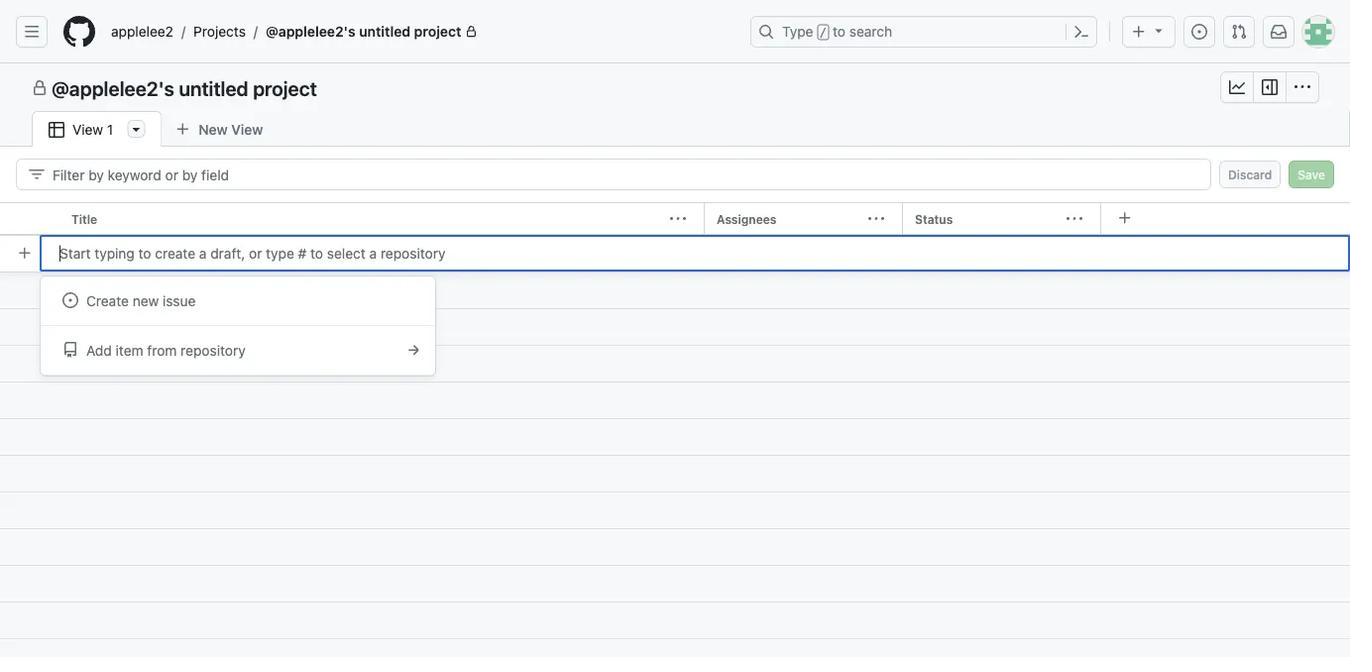 Task type: describe. For each thing, give the bounding box(es) containing it.
type / to search
[[782, 23, 893, 40]]

type
[[266, 245, 294, 261]]

status column options image
[[1067, 211, 1083, 227]]

add
[[86, 342, 112, 358]]

assignees column header
[[704, 202, 910, 236]]

project inside navigation
[[253, 76, 317, 100]]

new view
[[199, 121, 263, 137]]

view 1 link
[[32, 111, 162, 148]]

Start typing to create a draft, or type hashtag to select a repository text field
[[40, 235, 1351, 272]]

repository inside 'row'
[[381, 245, 446, 261]]

tab list containing new view
[[32, 111, 308, 148]]

project navigation
[[0, 63, 1351, 111]]

new
[[133, 293, 159, 309]]

start
[[60, 245, 91, 261]]

search
[[850, 23, 893, 40]]

title column header
[[60, 202, 712, 236]]

issue
[[163, 293, 196, 309]]

start typing to create a draft, or type # to select a repository row
[[8, 235, 1351, 272]]

view filters region
[[16, 159, 1335, 190]]

1 horizontal spatial /
[[254, 23, 258, 40]]

discard
[[1229, 168, 1273, 181]]

notifications image
[[1271, 24, 1287, 40]]

sc 9kayk9 0 image inside discovery suggestions "list box"
[[62, 342, 78, 358]]

applelee2 / projects /
[[111, 23, 258, 40]]

new
[[199, 121, 228, 137]]

plus image
[[1132, 24, 1147, 40]]

start typing to create a draft, or type # to select a repository tab panel
[[0, 147, 1351, 657]]

project inside list
[[414, 23, 462, 40]]

discard button
[[1220, 161, 1281, 188]]

1 horizontal spatial to
[[310, 245, 323, 261]]

title column options image
[[670, 211, 686, 227]]

create
[[155, 245, 195, 261]]

item
[[116, 342, 143, 358]]

select
[[327, 245, 366, 261]]

or
[[249, 245, 262, 261]]

git pull request image
[[1232, 24, 1248, 40]]

@applelee2's inside project navigation
[[52, 76, 174, 100]]

1 a from the left
[[199, 245, 207, 261]]

start typing to create a draft, or type # to select a repository
[[60, 245, 446, 261]]

view inside popup button
[[231, 121, 263, 137]]

to for create
[[138, 245, 151, 261]]



Task type: locate. For each thing, give the bounding box(es) containing it.
repository
[[381, 245, 446, 261], [181, 342, 246, 358]]

untitled inside project navigation
[[179, 76, 248, 100]]

projects
[[193, 23, 246, 40]]

untitled left the 'lock' "icon"
[[359, 23, 411, 40]]

title
[[71, 212, 97, 226]]

1
[[107, 121, 113, 138]]

to left the search
[[833, 23, 846, 40]]

@applelee2's
[[266, 23, 356, 40], [52, 76, 174, 100]]

applelee2 link
[[103, 16, 181, 48]]

column header
[[0, 202, 60, 236]]

assignees column options image
[[869, 211, 885, 227]]

create
[[86, 293, 129, 309]]

1 horizontal spatial a
[[370, 245, 377, 261]]

to for search
[[833, 23, 846, 40]]

2 view from the left
[[72, 121, 103, 138]]

sc 9kayk9 0 image left add
[[62, 342, 78, 358]]

0 horizontal spatial project
[[253, 76, 317, 100]]

from
[[147, 342, 177, 358]]

/ inside type / to search
[[820, 26, 827, 40]]

assignees
[[717, 212, 777, 226]]

0 horizontal spatial untitled
[[179, 76, 248, 100]]

1 vertical spatial sc 9kayk9 0 image
[[62, 342, 78, 358]]

create new item or add existing item image
[[17, 245, 33, 261]]

sc 9kayk9 0 image inside view 1 link
[[49, 122, 64, 138]]

add field image
[[1118, 210, 1133, 226]]

@applelee2's untitled project link
[[258, 16, 485, 48]]

0 horizontal spatial @applelee2's
[[52, 76, 174, 100]]

discovery suggestions list box
[[40, 276, 436, 377]]

1 vertical spatial project
[[253, 76, 317, 100]]

0 horizontal spatial repository
[[181, 342, 246, 358]]

a
[[199, 245, 207, 261], [370, 245, 377, 261]]

/ left projects
[[181, 23, 186, 40]]

projects link
[[186, 16, 254, 48]]

status column header
[[902, 202, 1109, 236]]

repository right from
[[181, 342, 246, 358]]

to right the #
[[310, 245, 323, 261]]

untitled inside list
[[359, 23, 411, 40]]

project left the 'lock' "icon"
[[414, 23, 462, 40]]

sc 9kayk9 0 image inside project navigation
[[1230, 79, 1246, 95]]

/ right type
[[820, 26, 827, 40]]

type
[[782, 23, 814, 40]]

typing
[[95, 245, 135, 261]]

1 horizontal spatial view
[[231, 121, 263, 137]]

view options for view 1 image
[[128, 121, 144, 137]]

2 horizontal spatial /
[[820, 26, 827, 40]]

#
[[298, 245, 307, 261]]

command palette image
[[1074, 24, 1090, 40]]

view
[[231, 121, 263, 137], [72, 121, 103, 138]]

0 vertical spatial sc 9kayk9 0 image
[[1230, 79, 1246, 95]]

/
[[181, 23, 186, 40], [254, 23, 258, 40], [820, 26, 827, 40]]

start typing to create a draft, or type # to select a repository grid
[[0, 202, 1351, 657]]

sc 9kayk9 0 image down git pull request 'image'
[[1230, 79, 1246, 95]]

1 horizontal spatial repository
[[381, 245, 446, 261]]

/ for type
[[820, 26, 827, 40]]

repository down title column header at top
[[381, 245, 446, 261]]

view right new
[[231, 121, 263, 137]]

save button
[[1289, 161, 1335, 188]]

0 horizontal spatial to
[[138, 245, 151, 261]]

1 vertical spatial untitled
[[179, 76, 248, 100]]

1 horizontal spatial project
[[414, 23, 462, 40]]

save
[[1298, 168, 1326, 181]]

untitled
[[359, 23, 411, 40], [179, 76, 248, 100]]

/ for applelee2
[[181, 23, 186, 40]]

to
[[833, 23, 846, 40], [138, 245, 151, 261], [310, 245, 323, 261]]

0 vertical spatial project
[[414, 23, 462, 40]]

Filter by keyword or by field field
[[53, 160, 1195, 189]]

to right "typing"
[[138, 245, 151, 261]]

applelee2
[[111, 23, 174, 40]]

sc 9kayk9 0 image inside view filters region
[[29, 167, 45, 182]]

sc 9kayk9 0 image
[[1230, 79, 1246, 95], [62, 342, 78, 358]]

list containing applelee2 / projects /
[[103, 16, 739, 48]]

0 vertical spatial @applelee2's untitled project
[[266, 23, 462, 40]]

@applelee2's untitled project inside list
[[266, 23, 462, 40]]

add item from repository
[[86, 342, 246, 358]]

1 horizontal spatial untitled
[[359, 23, 411, 40]]

@applelee2's inside list
[[266, 23, 356, 40]]

project
[[414, 23, 462, 40], [253, 76, 317, 100]]

@applelee2's up 1
[[52, 76, 174, 100]]

status
[[915, 212, 953, 226]]

0 vertical spatial @applelee2's
[[266, 23, 356, 40]]

untitled up new
[[179, 76, 248, 100]]

row containing title
[[0, 202, 1351, 236]]

row
[[0, 202, 1351, 236]]

draft,
[[210, 245, 245, 261]]

@applelee2's untitled project inside project navigation
[[52, 76, 317, 100]]

1 vertical spatial @applelee2's untitled project
[[52, 76, 317, 100]]

view 1
[[72, 121, 113, 138]]

lock image
[[466, 26, 477, 38]]

triangle down image
[[1151, 22, 1167, 38]]

2 a from the left
[[370, 245, 377, 261]]

repository inside discovery suggestions "list box"
[[181, 342, 246, 358]]

view left 1
[[72, 121, 103, 138]]

0 horizontal spatial /
[[181, 23, 186, 40]]

@applelee2's right projects
[[266, 23, 356, 40]]

0 vertical spatial repository
[[381, 245, 446, 261]]

0 horizontal spatial sc 9kayk9 0 image
[[62, 342, 78, 358]]

1 view from the left
[[231, 121, 263, 137]]

project up new view
[[253, 76, 317, 100]]

0 vertical spatial untitled
[[359, 23, 411, 40]]

a left draft,
[[199, 245, 207, 261]]

0 horizontal spatial a
[[199, 245, 207, 261]]

a right "select"
[[370, 245, 377, 261]]

1 vertical spatial repository
[[181, 342, 246, 358]]

issue opened image
[[1192, 24, 1208, 40]]

homepage image
[[63, 16, 95, 48]]

new view button
[[162, 114, 276, 145]]

0 horizontal spatial view
[[72, 121, 103, 138]]

list
[[103, 16, 739, 48]]

/ right projects
[[254, 23, 258, 40]]

1 horizontal spatial sc 9kayk9 0 image
[[1230, 79, 1246, 95]]

1 horizontal spatial @applelee2's
[[266, 23, 356, 40]]

@applelee2's untitled project
[[266, 23, 462, 40], [52, 76, 317, 100]]

sc 9kayk9 0 image
[[1262, 79, 1278, 95], [1295, 79, 1311, 95], [32, 80, 48, 96], [49, 122, 64, 138], [29, 167, 45, 182], [62, 293, 78, 308], [406, 343, 421, 358]]

create new issue
[[86, 293, 196, 309]]

1 vertical spatial @applelee2's
[[52, 76, 174, 100]]

2 horizontal spatial to
[[833, 23, 846, 40]]

tab list
[[32, 111, 308, 148]]



Task type: vqa. For each thing, say whether or not it's contained in the screenshot.
the applelee2 / Projects / on the top of page
yes



